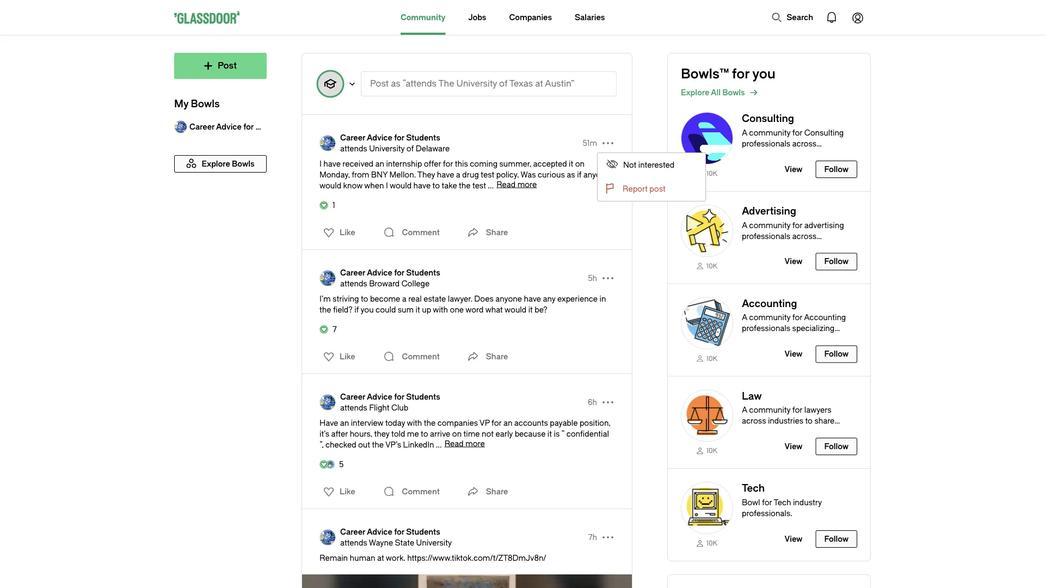 Task type: locate. For each thing, give the bounding box(es) containing it.
2 community from the top
[[750, 221, 791, 230]]

4 attends from the top
[[340, 538, 367, 547]]

2 vertical spatial like button
[[317, 483, 359, 501]]

1 vertical spatial you
[[361, 305, 374, 314]]

1 vertical spatial comment
[[402, 352, 440, 361]]

0 vertical spatial as
[[391, 79, 401, 89]]

on inside have an interview today with the companies vp for an accounts payable position, it's after hours, they told me to arrive on time not early because it is " confidential ", checked out the vp's linkedin ...
[[453, 429, 462, 438]]

1 community from the top
[[750, 128, 791, 137]]

career advice for students link for career advice for students attends wayne state university
[[340, 527, 452, 538]]

the down they
[[372, 440, 384, 449]]

community inside law a community for lawyers across industries to share experiences and compare notes
[[750, 406, 791, 415]]

... down the arrive
[[436, 440, 442, 449]]

a inside 'consulting a community for consulting professionals across companies'
[[742, 128, 748, 137]]

career up received
[[340, 133, 366, 142]]

2 vertical spatial share button
[[464, 481, 508, 503]]

career advice for students link up internship
[[340, 132, 450, 143]]

career advice for students link up state
[[340, 527, 452, 538]]

have up take in the top left of the page
[[437, 170, 454, 179]]

2 vertical spatial a
[[742, 406, 748, 415]]

3 10k link from the top
[[681, 354, 734, 363]]

career inside career advice for students attends university of delaware
[[340, 133, 366, 142]]

university inside career advice for students attends wayne state university
[[416, 538, 452, 547]]

career advice for students link for career advice for students attends university of delaware
[[340, 132, 450, 143]]

for inside advertising a community for advertising professionals across companies
[[793, 221, 803, 230]]

professionals
[[742, 139, 791, 148], [742, 232, 791, 241]]

university right the
[[457, 79, 497, 89]]

1 comment button from the top
[[380, 222, 443, 243]]

it
[[569, 159, 574, 168], [416, 305, 420, 314], [529, 305, 533, 314], [548, 429, 552, 438]]

career inside career advice for students attends wayne state university
[[340, 527, 366, 536]]

test down coming at the top of page
[[481, 170, 495, 179]]

to left take in the top left of the page
[[433, 181, 440, 190]]

0 horizontal spatial read more
[[445, 439, 485, 448]]

0 vertical spatial at
[[535, 79, 543, 89]]

1 horizontal spatial anyone
[[584, 170, 610, 179]]

university
[[457, 79, 497, 89], [369, 144, 405, 153], [416, 538, 452, 547]]

anyone down 51m link
[[584, 170, 610, 179]]

for inside career advice for students attends flight club
[[394, 392, 405, 401]]

2 vertical spatial like
[[340, 487, 355, 496]]

post
[[370, 79, 389, 89]]

a for consulting
[[742, 128, 748, 137]]

read
[[497, 180, 516, 189], [445, 439, 464, 448]]

students for career advice for students attends wayne state university
[[406, 527, 440, 536]]

image for post author image up remain
[[320, 529, 336, 546]]

image for bowl image for advertising
[[681, 205, 734, 257]]

5 image for bowl image from the top
[[681, 482, 734, 534]]

professionals down explore all bowls link
[[742, 139, 791, 148]]

"
[[562, 429, 565, 438]]

1 horizontal spatial ...
[[488, 181, 494, 190]]

like button down 7
[[317, 348, 359, 365]]

a for law
[[742, 406, 748, 415]]

if right curious
[[577, 170, 582, 179]]

1 horizontal spatial read more button
[[497, 180, 537, 189]]

like button down 5
[[317, 483, 359, 501]]

to inside have an interview today with the companies vp for an accounts payable position, it's after hours, they told me to arrive on time not early because it is " confidential ", checked out the vp's linkedin ...
[[421, 429, 428, 438]]

1 vertical spatial anyone
[[496, 294, 522, 303]]

comment for with
[[402, 487, 440, 496]]

i
[[320, 159, 322, 168], [386, 181, 388, 190]]

as right curious
[[567, 170, 576, 179]]

professionals for advertising
[[742, 232, 791, 241]]

for inside 'career advice for students attends broward college'
[[394, 268, 405, 277]]

1 horizontal spatial university
[[416, 538, 452, 547]]

1 vertical spatial of
[[407, 144, 414, 153]]

i have received an internship offer for this coming summer, accepted it on monday, from bny mellon. they have a drug test policy. was curious as if anyone would know when i would have to take the test ...
[[320, 159, 610, 190]]

2 share button from the top
[[464, 346, 508, 368]]

like down the 'field?' on the left of page
[[340, 352, 355, 361]]

read more
[[497, 180, 537, 189], [445, 439, 485, 448]]

state
[[395, 538, 415, 547]]

checked
[[326, 440, 356, 449]]

read more for time
[[445, 439, 485, 448]]

as
[[391, 79, 401, 89], [567, 170, 576, 179]]

professionals down advertising
[[742, 232, 791, 241]]

1 vertical spatial like
[[340, 352, 355, 361]]

comment down linkedin
[[402, 487, 440, 496]]

advice up wayne
[[367, 527, 393, 536]]

advice for career advice for students attends broward college
[[367, 268, 393, 277]]

across inside advertising a community for advertising professionals across companies
[[793, 232, 817, 241]]

career
[[190, 122, 215, 131], [340, 133, 366, 142], [340, 268, 366, 277], [340, 392, 366, 401], [340, 527, 366, 536]]

it right accepted
[[569, 159, 574, 168]]

0 vertical spatial tech
[[742, 483, 765, 494]]

1 horizontal spatial of
[[499, 79, 508, 89]]

advice inside 'career advice for students attends broward college'
[[367, 268, 393, 277]]

advice up flight
[[367, 392, 393, 401]]

1 image for bowl image from the top
[[681, 112, 734, 164]]

3 share button from the top
[[464, 481, 508, 503]]

on left time
[[453, 429, 462, 438]]

career advice for students link up broward
[[340, 267, 440, 278]]

1 vertical spatial i
[[386, 181, 388, 190]]

read more button for policy.
[[497, 180, 537, 189]]

drug
[[463, 170, 479, 179]]

1 horizontal spatial read more
[[497, 180, 537, 189]]

comment button down linkedin
[[380, 481, 443, 503]]

a left real
[[402, 294, 407, 303]]

students inside career advice for students attends university of delaware
[[406, 133, 440, 142]]

more for was
[[518, 180, 537, 189]]

curious
[[538, 170, 565, 179]]

5
[[339, 460, 344, 469]]

advice down my bowls
[[216, 122, 242, 131]]

1 vertical spatial ...
[[436, 440, 442, 449]]

bowls inside explore all bowls link
[[723, 88, 745, 97]]

2 horizontal spatial would
[[505, 305, 527, 314]]

across for advertising
[[793, 232, 817, 241]]

0 vertical spatial bowls
[[723, 88, 745, 97]]

on inside i have received an internship offer for this coming summer, accepted it on monday, from bny mellon. they have a drug test policy. was curious as if anyone would know when i would have to take the test ...
[[576, 159, 585, 168]]

1 vertical spatial like button
[[317, 348, 359, 365]]

companies inside 'consulting a community for consulting professionals across companies'
[[742, 150, 783, 159]]

tech up bowl
[[742, 483, 765, 494]]

2 horizontal spatial an
[[504, 419, 513, 428]]

3 like button from the top
[[317, 483, 359, 501]]

community down advertising
[[750, 221, 791, 230]]

1 horizontal spatial with
[[433, 305, 448, 314]]

4 image for bowl image from the top
[[681, 390, 734, 442]]

read for test
[[497, 180, 516, 189]]

it inside have an interview today with the companies vp for an accounts payable position, it's after hours, they told me to arrive on time not early because it is " confidential ", checked out the vp's linkedin ...
[[548, 429, 552, 438]]

not
[[482, 429, 494, 438]]

0 vertical spatial comment
[[402, 228, 440, 237]]

share
[[815, 417, 835, 426]]

notes
[[742, 438, 763, 447]]

you up explore all bowls link
[[753, 66, 776, 82]]

0 vertical spatial professionals
[[742, 139, 791, 148]]

1 a from the top
[[742, 128, 748, 137]]

hours,
[[350, 429, 373, 438]]

at right texas at top
[[535, 79, 543, 89]]

0 vertical spatial comment button
[[380, 222, 443, 243]]

1 professionals from the top
[[742, 139, 791, 148]]

10k link for advertising
[[681, 261, 734, 270]]

0 horizontal spatial if
[[355, 305, 359, 314]]

out
[[358, 440, 370, 449]]

human
[[350, 554, 376, 563]]

1 vertical spatial share button
[[464, 346, 508, 368]]

2 image for bowl image from the top
[[681, 205, 734, 257]]

across inside 'consulting a community for consulting professionals across companies'
[[793, 139, 817, 148]]

community up industries
[[750, 406, 791, 415]]

attends up received
[[340, 144, 367, 153]]

to down lawyers
[[806, 417, 813, 426]]

share for coming
[[486, 228, 508, 237]]

comment button for internship
[[380, 222, 443, 243]]

report post
[[623, 184, 666, 193]]

0 horizontal spatial i
[[320, 159, 322, 168]]

career advice for students link for career advice for students attends broward college
[[340, 267, 440, 278]]

2 vertical spatial community
[[750, 406, 791, 415]]

for
[[732, 66, 750, 82], [244, 122, 254, 131], [793, 128, 803, 137], [394, 133, 405, 142], [443, 159, 453, 168], [793, 221, 803, 230], [394, 268, 405, 277], [394, 392, 405, 401], [793, 406, 803, 415], [492, 419, 502, 428], [762, 498, 773, 507], [394, 527, 405, 536]]

0 vertical spatial ...
[[488, 181, 494, 190]]

0 vertical spatial a
[[742, 128, 748, 137]]

career advice for students link up club
[[340, 392, 440, 402]]

career for career advice for students attends university of delaware
[[340, 133, 366, 142]]

community
[[401, 13, 446, 22]]

2 10k link from the top
[[681, 261, 734, 270]]

with down estate
[[433, 305, 448, 314]]

5h
[[588, 274, 597, 283]]

of left texas at top
[[499, 79, 508, 89]]

with
[[433, 305, 448, 314], [407, 419, 422, 428]]

1 horizontal spatial you
[[753, 66, 776, 82]]

students inside career advice for students attends wayne state university
[[406, 527, 440, 536]]

explore
[[681, 88, 710, 97]]

word
[[466, 305, 484, 314]]

attends inside career advice for students attends wayne state university
[[340, 538, 367, 547]]

... inside i have received an internship offer for this coming summer, accepted it on monday, from bny mellon. they have a drug test policy. was curious as if anyone would know when i would have to take the test ...
[[488, 181, 494, 190]]

3 comment from the top
[[402, 487, 440, 496]]

you left the could
[[361, 305, 374, 314]]

to inside i have received an internship offer for this coming summer, accepted it on monday, from bny mellon. they have a drug test policy. was curious as if anyone would know when i would have to take the test ...
[[433, 181, 440, 190]]

0 vertical spatial anyone
[[584, 170, 610, 179]]

1 attends from the top
[[340, 144, 367, 153]]

1 horizontal spatial a
[[456, 170, 461, 179]]

image for bowl image
[[681, 112, 734, 164], [681, 205, 734, 257], [681, 297, 734, 349], [681, 390, 734, 442], [681, 482, 734, 534]]

with up "me"
[[407, 419, 422, 428]]

offer
[[424, 159, 441, 168]]

students
[[256, 122, 290, 131], [406, 133, 440, 142], [406, 268, 440, 277], [406, 392, 440, 401], [406, 527, 440, 536]]

bowls right the my
[[191, 98, 220, 110]]

comment button down sum
[[380, 346, 443, 368]]

striving
[[333, 294, 359, 303]]

students inside career advice for students attends flight club
[[406, 392, 440, 401]]

0 horizontal spatial you
[[361, 305, 374, 314]]

career for career advice for students
[[190, 122, 215, 131]]

comment down up
[[402, 352, 440, 361]]

a inside law a community for lawyers across industries to share experiences and compare notes
[[742, 406, 748, 415]]

0 vertical spatial read more
[[497, 180, 537, 189]]

career advice for students attends flight club
[[340, 392, 440, 412]]

would down monday,
[[320, 181, 342, 190]]

career advice for students attends university of delaware
[[340, 133, 450, 153]]

community down explore all bowls link
[[750, 128, 791, 137]]

to inside i'm striving to become a real estate lawyer. does anyone have any experience in the field? if you could sum it up with one word what would it be?
[[361, 294, 368, 303]]

2 horizontal spatial university
[[457, 79, 497, 89]]

... inside have an interview today with the companies vp for an accounts payable position, it's after hours, they told me to arrive on time not early because it is " confidential ", checked out the vp's linkedin ...
[[436, 440, 442, 449]]

2 image for post author image from the top
[[320, 270, 336, 286]]

4 image for post author image from the top
[[320, 529, 336, 546]]

at left work.
[[377, 554, 384, 563]]

companies link
[[509, 0, 552, 35]]

would down mellon.
[[390, 181, 412, 190]]

advice inside career advice for students attends wayne state university
[[367, 527, 393, 536]]

read more button down 'policy.'
[[497, 180, 537, 189]]

0 vertical spatial with
[[433, 305, 448, 314]]

2 professionals from the top
[[742, 232, 791, 241]]

1 vertical spatial a
[[742, 221, 748, 230]]

1 horizontal spatial tech
[[774, 498, 792, 507]]

image for post author image up i'm
[[320, 270, 336, 286]]

4 10k link from the top
[[681, 446, 734, 455]]

0 horizontal spatial with
[[407, 419, 422, 428]]

share for for
[[486, 487, 508, 496]]

it left up
[[416, 305, 420, 314]]

professionals inside 'consulting a community for consulting professionals across companies'
[[742, 139, 791, 148]]

attends
[[340, 144, 367, 153], [340, 279, 367, 288], [340, 403, 367, 412], [340, 538, 367, 547]]

to right "me"
[[421, 429, 428, 438]]

0 horizontal spatial an
[[340, 419, 349, 428]]

0 vertical spatial you
[[753, 66, 776, 82]]

the
[[439, 79, 455, 89]]

like down the know
[[340, 228, 355, 237]]

1 vertical spatial a
[[402, 294, 407, 303]]

bowls™
[[681, 66, 729, 82]]

salaries link
[[575, 0, 605, 35]]

image for post author image for career advice for students attends university of delaware
[[320, 135, 336, 151]]

to right striving
[[361, 294, 368, 303]]

sum
[[398, 305, 414, 314]]

the down i'm
[[320, 305, 331, 314]]

1 horizontal spatial more
[[518, 180, 537, 189]]

if inside i'm striving to become a real estate lawyer. does anyone have any experience in the field? if you could sum it up with one word what would it be?
[[355, 305, 359, 314]]

1 vertical spatial read
[[445, 439, 464, 448]]

1 vertical spatial with
[[407, 419, 422, 428]]

if
[[577, 170, 582, 179], [355, 305, 359, 314]]

have up be?
[[524, 294, 541, 303]]

comment for internship
[[402, 228, 440, 237]]

explore all bowls link
[[681, 86, 871, 99]]

5h link
[[588, 273, 597, 284]]

2 like from the top
[[340, 352, 355, 361]]

read down the arrive
[[445, 439, 464, 448]]

comment button up 'career advice for students attends broward college'
[[380, 222, 443, 243]]

1 horizontal spatial bowls
[[723, 88, 745, 97]]

0 vertical spatial companies
[[742, 150, 783, 159]]

for inside law a community for lawyers across industries to share experiences and compare notes
[[793, 406, 803, 415]]

you inside i'm striving to become a real estate lawyer. does anyone have any experience in the field? if you could sum it up with one word what would it be?
[[361, 305, 374, 314]]

1 share button from the top
[[464, 222, 508, 243]]

1 horizontal spatial read
[[497, 180, 516, 189]]

an up after
[[340, 419, 349, 428]]

1 comment from the top
[[402, 228, 440, 237]]

3 image for post author image from the top
[[320, 394, 336, 411]]

in
[[600, 294, 606, 303]]

like down 5
[[340, 487, 355, 496]]

2 attends from the top
[[340, 279, 367, 288]]

0 vertical spatial read more button
[[497, 180, 537, 189]]

professionals inside advertising a community for advertising professionals across companies
[[742, 232, 791, 241]]

1 vertical spatial on
[[453, 429, 462, 438]]

a down advertising
[[742, 221, 748, 230]]

would right what in the left of the page
[[505, 305, 527, 314]]

1 horizontal spatial on
[[576, 159, 585, 168]]

test down drug
[[473, 181, 486, 190]]

career up striving
[[340, 268, 366, 277]]

1 horizontal spatial would
[[390, 181, 412, 190]]

policy.
[[497, 170, 519, 179]]

1 vertical spatial read more button
[[445, 439, 485, 448]]

community inside 'consulting a community for consulting professionals across companies'
[[750, 128, 791, 137]]

6h link
[[588, 397, 597, 408]]

2 10k from the top
[[707, 262, 718, 270]]

remain human at work.  https://www.tiktok.com/t/zt8dmjv8n/ image
[[302, 575, 632, 588]]

1 vertical spatial professionals
[[742, 232, 791, 241]]

anyone inside i have received an internship offer for this coming summer, accepted it on monday, from bny mellon. they have a drug test policy. was curious as if anyone would know when i would have to take the test ...
[[584, 170, 610, 179]]

become
[[370, 294, 400, 303]]

of inside career advice for students attends university of delaware
[[407, 144, 414, 153]]

coming
[[470, 159, 498, 168]]

advice inside career advice for students attends university of delaware
[[367, 133, 393, 142]]

0 vertical spatial community
[[750, 128, 791, 137]]

attends up striving
[[340, 279, 367, 288]]

estate
[[424, 294, 446, 303]]

like
[[340, 228, 355, 237], [340, 352, 355, 361], [340, 487, 355, 496]]

attends inside career advice for students attends university of delaware
[[340, 144, 367, 153]]

across
[[793, 139, 817, 148], [793, 232, 817, 241], [742, 417, 767, 426]]

companies inside advertising a community for advertising professionals across companies
[[742, 243, 783, 251]]

university up remain human at work.  https://www.tiktok.com/t/zt8dmjv8n/
[[416, 538, 452, 547]]

10k link
[[681, 169, 734, 178], [681, 261, 734, 270], [681, 354, 734, 363], [681, 446, 734, 455], [681, 539, 734, 548]]

the down drug
[[459, 181, 471, 190]]

0 vertical spatial like button
[[317, 224, 359, 241]]

... down coming at the top of page
[[488, 181, 494, 190]]

advice up broward
[[367, 268, 393, 277]]

2 vertical spatial share
[[486, 487, 508, 496]]

0 vertical spatial share
[[486, 228, 508, 237]]

3 comment button from the top
[[380, 481, 443, 503]]

not
[[624, 160, 637, 169]]

university inside button
[[457, 79, 497, 89]]

for inside i have received an internship offer for this coming summer, accepted it on monday, from bny mellon. they have a drug test policy. was curious as if anyone would know when i would have to take the test ...
[[443, 159, 453, 168]]

0 vertical spatial more
[[518, 180, 537, 189]]

more down time
[[466, 439, 485, 448]]

anyone inside i'm striving to become a real estate lawyer. does anyone have any experience in the field? if you could sum it up with one word what would it be?
[[496, 294, 522, 303]]

1 like button from the top
[[317, 224, 359, 241]]

report post menu item
[[598, 177, 706, 201]]

3 share from the top
[[486, 487, 508, 496]]

1 vertical spatial community
[[750, 221, 791, 230]]

3 attends from the top
[[340, 403, 367, 412]]

3 community from the top
[[750, 406, 791, 415]]

0 vertical spatial on
[[576, 159, 585, 168]]

image for post author image up have
[[320, 394, 336, 411]]

bowl
[[742, 498, 761, 507]]

0 horizontal spatial at
[[377, 554, 384, 563]]

a inside i have received an internship offer for this coming summer, accepted it on monday, from bny mellon. they have a drug test policy. was curious as if anyone would know when i would have to take the test ...
[[456, 170, 461, 179]]

tech bowl for tech industry professionals.
[[742, 483, 822, 518]]

companies for advertising
[[742, 243, 783, 251]]

read down 'policy.'
[[497, 180, 516, 189]]

2 like button from the top
[[317, 348, 359, 365]]

austin"
[[545, 79, 575, 89]]

community link
[[401, 0, 446, 35]]

0 vertical spatial of
[[499, 79, 508, 89]]

image for post author image
[[320, 135, 336, 151], [320, 270, 336, 286], [320, 394, 336, 411], [320, 529, 336, 546]]

attends up human
[[340, 538, 367, 547]]

1 horizontal spatial at
[[535, 79, 543, 89]]

know
[[343, 181, 363, 190]]

what
[[486, 305, 503, 314]]

0 vertical spatial read
[[497, 180, 516, 189]]

tech up professionals.
[[774, 498, 792, 507]]

i right when
[[386, 181, 388, 190]]

10k link for tech
[[681, 539, 734, 548]]

me
[[407, 429, 419, 438]]

0 vertical spatial university
[[457, 79, 497, 89]]

community inside advertising a community for advertising professionals across companies
[[750, 221, 791, 230]]

0 horizontal spatial consulting
[[742, 113, 795, 124]]

read more down time
[[445, 439, 485, 448]]

1 share from the top
[[486, 228, 508, 237]]

on down 51m link
[[576, 159, 585, 168]]

image for bowl image for consulting
[[681, 112, 734, 164]]

i up monday,
[[320, 159, 322, 168]]

texas
[[510, 79, 533, 89]]

advice
[[216, 122, 242, 131], [367, 133, 393, 142], [367, 268, 393, 277], [367, 392, 393, 401], [367, 527, 393, 536]]

a down explore all bowls link
[[742, 128, 748, 137]]

anyone up what in the left of the page
[[496, 294, 522, 303]]

3 10k from the top
[[707, 355, 718, 362]]

bowls right 'all'
[[723, 88, 745, 97]]

career up human
[[340, 527, 366, 536]]

1 vertical spatial more
[[466, 439, 485, 448]]

more down was
[[518, 180, 537, 189]]

payable
[[550, 419, 578, 428]]

0 vertical spatial if
[[577, 170, 582, 179]]

share
[[486, 228, 508, 237], [486, 352, 508, 361], [486, 487, 508, 496]]

0 vertical spatial share button
[[464, 222, 508, 243]]

read more down 'policy.'
[[497, 180, 537, 189]]

3 like from the top
[[340, 487, 355, 496]]

accounts
[[515, 419, 548, 428]]

time
[[464, 429, 480, 438]]

linkedin
[[403, 440, 434, 449]]

career down my bowls
[[190, 122, 215, 131]]

compare
[[804, 427, 837, 436]]

students inside 'career advice for students attends broward college'
[[406, 268, 440, 277]]

0 horizontal spatial more
[[466, 439, 485, 448]]

1 vertical spatial share
[[486, 352, 508, 361]]

0 horizontal spatial bowls
[[191, 98, 220, 110]]

0 horizontal spatial anyone
[[496, 294, 522, 303]]

attends inside career advice for students attends flight club
[[340, 403, 367, 412]]

at inside button
[[535, 79, 543, 89]]

0 horizontal spatial as
[[391, 79, 401, 89]]

advice for career advice for students attends wayne state university
[[367, 527, 393, 536]]

attends inside 'career advice for students attends broward college'
[[340, 279, 367, 288]]

if right the 'field?' on the left of page
[[355, 305, 359, 314]]

attends up interview
[[340, 403, 367, 412]]

2 vertical spatial university
[[416, 538, 452, 547]]

0 horizontal spatial of
[[407, 144, 414, 153]]

a inside advertising a community for advertising professionals across companies
[[742, 221, 748, 230]]

5 10k link from the top
[[681, 539, 734, 548]]

of up internship
[[407, 144, 414, 153]]

career up interview
[[340, 392, 366, 401]]

1 10k link from the top
[[681, 169, 734, 178]]

0 vertical spatial a
[[456, 170, 461, 179]]

5 10k from the top
[[707, 540, 718, 547]]

professionals.
[[742, 509, 793, 518]]

career inside 'career advice for students attends broward college'
[[340, 268, 366, 277]]

like button down 1
[[317, 224, 359, 241]]

a
[[742, 128, 748, 137], [742, 221, 748, 230], [742, 406, 748, 415]]

10k for advertising
[[707, 262, 718, 270]]

post as "attends the university of texas at austin" button
[[361, 71, 617, 96]]

a down law
[[742, 406, 748, 415]]

advice inside career advice for students attends flight club
[[367, 392, 393, 401]]

3 image for bowl image from the top
[[681, 297, 734, 349]]

university up internship
[[369, 144, 405, 153]]

it left is
[[548, 429, 552, 438]]

image for bowl image for tech
[[681, 482, 734, 534]]

1 image for post author image from the top
[[320, 135, 336, 151]]

0 vertical spatial like
[[340, 228, 355, 237]]

1 vertical spatial across
[[793, 232, 817, 241]]

would inside i'm striving to become a real estate lawyer. does anyone have any experience in the field? if you could sum it up with one word what would it be?
[[505, 305, 527, 314]]

advice up received
[[367, 133, 393, 142]]

0 horizontal spatial a
[[402, 294, 407, 303]]

4 10k from the top
[[707, 447, 718, 455]]

like for 7
[[340, 352, 355, 361]]

1 vertical spatial test
[[473, 181, 486, 190]]

1 vertical spatial if
[[355, 305, 359, 314]]

3 a from the top
[[742, 406, 748, 415]]

an up early
[[504, 419, 513, 428]]

1 like from the top
[[340, 228, 355, 237]]

read more button for time
[[445, 439, 485, 448]]

for inside 'consulting a community for consulting professionals across companies'
[[793, 128, 803, 137]]

2 vertical spatial across
[[742, 417, 767, 426]]

have
[[320, 419, 338, 428]]

as right post
[[391, 79, 401, 89]]

career inside career advice for students attends flight club
[[340, 392, 366, 401]]

community for advertising
[[750, 221, 791, 230]]

image for post author image up monday,
[[320, 135, 336, 151]]

1 horizontal spatial as
[[567, 170, 576, 179]]

2 a from the top
[[742, 221, 748, 230]]



Task type: describe. For each thing, give the bounding box(es) containing it.
have inside i'm striving to become a real estate lawyer. does anyone have any experience in the field? if you could sum it up with one word what would it be?
[[524, 294, 541, 303]]

more for not
[[466, 439, 485, 448]]

monday,
[[320, 170, 350, 179]]

comment button for with
[[380, 481, 443, 503]]

companies inside have an interview today with the companies vp for an accounts payable position, it's after hours, they told me to arrive on time not early because it is " confidential ", checked out the vp's linkedin ...
[[438, 419, 478, 428]]

when
[[364, 181, 384, 190]]

career for career advice for students attends broward college
[[340, 268, 366, 277]]

they
[[418, 170, 435, 179]]

like for 5
[[340, 487, 355, 496]]

law
[[742, 390, 762, 402]]

work.
[[386, 554, 406, 563]]

companies
[[509, 13, 552, 22]]

search
[[787, 13, 814, 22]]

real
[[409, 294, 422, 303]]

from
[[352, 170, 369, 179]]

the inside i have received an internship offer for this coming summer, accepted it on monday, from bny mellon. they have a drug test policy. was curious as if anyone would know when i would have to take the test ...
[[459, 181, 471, 190]]

my bowls
[[174, 98, 220, 110]]

community for law
[[750, 406, 791, 415]]

bowls™ for you
[[681, 66, 776, 82]]

10k link for law
[[681, 446, 734, 455]]

it left be?
[[529, 305, 533, 314]]

like button for 5
[[317, 483, 359, 501]]

read for on
[[445, 439, 464, 448]]

mellon.
[[390, 170, 416, 179]]

image for bowl image for law
[[681, 390, 734, 442]]

if inside i have received an internship offer for this coming summer, accepted it on monday, from bny mellon. they have a drug test policy. was curious as if anyone would know when i would have to take the test ...
[[577, 170, 582, 179]]

for inside tech bowl for tech industry professionals.
[[762, 498, 773, 507]]

received
[[343, 159, 374, 168]]

with inside have an interview today with the companies vp for an accounts payable position, it's after hours, they told me to arrive on time not early because it is " confidential ", checked out the vp's linkedin ...
[[407, 419, 422, 428]]

0 horizontal spatial tech
[[742, 483, 765, 494]]

career advice for students link down my bowls
[[174, 116, 290, 138]]

not interested menu item
[[598, 153, 706, 177]]

7h link
[[589, 532, 597, 543]]

51m
[[583, 139, 597, 148]]

wayne
[[369, 538, 393, 547]]

search button
[[766, 7, 819, 28]]

an inside i have received an internship offer for this coming summer, accepted it on monday, from bny mellon. they have a drug test policy. was curious as if anyone would know when i would have to take the test ...
[[376, 159, 384, 168]]

interested
[[639, 160, 675, 169]]

like button for 7
[[317, 348, 359, 365]]

of inside button
[[499, 79, 508, 89]]

like for 1
[[340, 228, 355, 237]]

attends for career advice for students attends broward college
[[340, 279, 367, 288]]

students for career advice for students attends university of delaware
[[406, 133, 440, 142]]

it's
[[320, 429, 330, 438]]

the inside i'm striving to become a real estate lawyer. does anyone have any experience in the field? if you could sum it up with one word what would it be?
[[320, 305, 331, 314]]

advertising
[[805, 221, 845, 230]]

early
[[496, 429, 513, 438]]

with inside i'm striving to become a real estate lawyer. does anyone have any experience in the field? if you could sum it up with one word what would it be?
[[433, 305, 448, 314]]

0 horizontal spatial would
[[320, 181, 342, 190]]

1
[[333, 201, 335, 210]]

lawyer.
[[448, 294, 473, 303]]

2 comment button from the top
[[380, 346, 443, 368]]

share button for coming
[[464, 222, 508, 243]]

field?
[[333, 305, 353, 314]]

all
[[711, 88, 721, 97]]

career advice for students attends wayne state university
[[340, 527, 452, 547]]

my
[[174, 98, 189, 110]]

6h
[[588, 398, 597, 407]]

does
[[475, 294, 494, 303]]

attends for career advice for students attends flight club
[[340, 403, 367, 412]]

experience
[[558, 294, 598, 303]]

2 comment from the top
[[402, 352, 440, 361]]

report
[[623, 184, 648, 193]]

lawyers
[[805, 406, 832, 415]]

salaries
[[575, 13, 605, 22]]

students for career advice for students attends broward college
[[406, 268, 440, 277]]

10k for law
[[707, 447, 718, 455]]

students for career advice for students
[[256, 122, 290, 131]]

a for advertising
[[742, 221, 748, 230]]

not interested
[[624, 160, 675, 169]]

i'm striving to become a real estate lawyer. does anyone have any experience in the field? if you could sum it up with one word what would it be?
[[320, 294, 606, 314]]

interview
[[351, 419, 384, 428]]

toogle identity image
[[318, 71, 344, 97]]

companies for consulting
[[742, 150, 783, 159]]

10k for tech
[[707, 540, 718, 547]]

students for career advice for students attends flight club
[[406, 392, 440, 401]]

a inside i'm striving to become a real estate lawyer. does anyone have any experience in the field? if you could sum it up with one word what would it be?
[[402, 294, 407, 303]]

advertising a community for advertising professionals across companies
[[742, 205, 845, 251]]

they
[[374, 429, 390, 438]]

10k link for consulting
[[681, 169, 734, 178]]

summer,
[[500, 159, 532, 168]]

advice for career advice for students
[[216, 122, 242, 131]]

confidential
[[567, 429, 609, 438]]

told
[[392, 429, 405, 438]]

",
[[320, 440, 324, 449]]

jobs link
[[469, 0, 487, 35]]

1 vertical spatial at
[[377, 554, 384, 563]]

is
[[554, 429, 560, 438]]

2 share from the top
[[486, 352, 508, 361]]

image for bowl image for accounting
[[681, 297, 734, 349]]

because
[[515, 429, 546, 438]]

image for post author image for career advice for students attends flight club
[[320, 394, 336, 411]]

0 vertical spatial i
[[320, 159, 322, 168]]

as inside post as "attends the university of texas at austin" button
[[391, 79, 401, 89]]

0 vertical spatial test
[[481, 170, 495, 179]]

bny
[[371, 170, 388, 179]]

1 vertical spatial tech
[[774, 498, 792, 507]]

attends for career advice for students attends university of delaware
[[340, 144, 367, 153]]

and
[[788, 427, 802, 436]]

attends for career advice for students attends wayne state university
[[340, 538, 367, 547]]

career advice for students link for career advice for students attends flight club
[[340, 392, 440, 402]]

be?
[[535, 305, 548, 314]]

have an interview today with the companies vp for an accounts payable position, it's after hours, they told me to arrive on time not early because it is " confidential ", checked out the vp's linkedin ...
[[320, 419, 611, 449]]

could
[[376, 305, 396, 314]]

across for consulting
[[793, 139, 817, 148]]

0 vertical spatial consulting
[[742, 113, 795, 124]]

image for post author image for career advice for students attends broward college
[[320, 270, 336, 286]]

career for career advice for students attends wayne state university
[[340, 527, 366, 536]]

experiences
[[742, 427, 787, 436]]

advertising
[[742, 205, 797, 217]]

across inside law a community for lawyers across industries to share experiences and compare notes
[[742, 417, 767, 426]]

the up the arrive
[[424, 419, 436, 428]]

https://www.tiktok.com/t/zt8dmjv8n/
[[408, 554, 547, 563]]

1 10k from the top
[[707, 170, 718, 177]]

professionals for consulting
[[742, 139, 791, 148]]

for inside career advice for students attends wayne state university
[[394, 527, 405, 536]]

share menu
[[597, 152, 706, 202]]

1 horizontal spatial i
[[386, 181, 388, 190]]

industries
[[768, 417, 804, 426]]

image for post author image for career advice for students attends wayne state university
[[320, 529, 336, 546]]

to inside law a community for lawyers across industries to share experiences and compare notes
[[806, 417, 813, 426]]

"attends
[[403, 79, 437, 89]]

advice for career advice for students attends university of delaware
[[367, 133, 393, 142]]

have up monday,
[[324, 159, 341, 168]]

community for consulting
[[750, 128, 791, 137]]

advice for career advice for students attends flight club
[[367, 392, 393, 401]]

any
[[543, 294, 556, 303]]

it inside i have received an internship offer for this coming summer, accepted it on monday, from bny mellon. they have a drug test policy. was curious as if anyone would know when i would have to take the test ...
[[569, 159, 574, 168]]

career for career advice for students attends flight club
[[340, 392, 366, 401]]

1 vertical spatial consulting
[[805, 128, 844, 137]]

as inside i have received an internship offer for this coming summer, accepted it on monday, from bny mellon. they have a drug test policy. was curious as if anyone would know when i would have to take the test ...
[[567, 170, 576, 179]]

i'm
[[320, 294, 331, 303]]

this
[[455, 159, 468, 168]]

vp
[[480, 419, 490, 428]]

1 vertical spatial bowls
[[191, 98, 220, 110]]

10k for accounting
[[707, 355, 718, 362]]

one
[[450, 305, 464, 314]]

7
[[333, 325, 337, 334]]

share button for for
[[464, 481, 508, 503]]

broward
[[369, 279, 400, 288]]

for inside career advice for students attends university of delaware
[[394, 133, 405, 142]]

like button for 1
[[317, 224, 359, 241]]

today
[[386, 419, 405, 428]]

after
[[331, 429, 348, 438]]

remain human at work.  https://www.tiktok.com/t/zt8dmjv8n/
[[320, 554, 547, 563]]

post as "attends the university of texas at austin"
[[370, 79, 575, 89]]

for inside have an interview today with the companies vp for an accounts payable position, it's after hours, they told me to arrive on time not early because it is " confidential ", checked out the vp's linkedin ...
[[492, 419, 502, 428]]

career advice for students
[[190, 122, 290, 131]]

have down the they
[[414, 181, 431, 190]]

delaware
[[416, 144, 450, 153]]

university inside career advice for students attends university of delaware
[[369, 144, 405, 153]]

read more for policy.
[[497, 180, 537, 189]]



Task type: vqa. For each thing, say whether or not it's contained in the screenshot.
topmost you
yes



